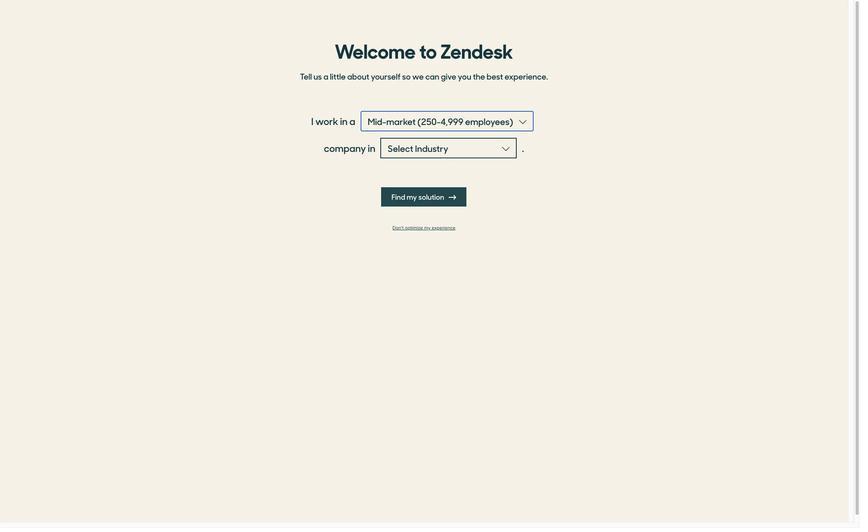 Task type: describe. For each thing, give the bounding box(es) containing it.
i work in a
[[311, 114, 355, 128]]

the
[[473, 70, 485, 82]]

arrow right image
[[449, 194, 456, 201]]

best
[[487, 70, 503, 82]]

solution
[[419, 192, 444, 202]]

tell
[[300, 70, 312, 82]]

us
[[313, 70, 322, 82]]

find
[[392, 192, 405, 202]]

welcome to zendesk
[[335, 36, 513, 64]]

i
[[311, 114, 313, 128]]

my inside "button"
[[407, 192, 417, 202]]

about
[[347, 70, 369, 82]]

welcome
[[335, 36, 416, 64]]

0 vertical spatial a
[[323, 70, 328, 82]]

don't optimize my experience
[[393, 225, 455, 231]]

tell us a little about yourself so we can give you the best experience.
[[300, 70, 548, 82]]

1 horizontal spatial my
[[424, 225, 430, 231]]

optimize
[[405, 225, 423, 231]]

little
[[330, 70, 346, 82]]

so
[[402, 70, 411, 82]]



Task type: locate. For each thing, give the bounding box(es) containing it.
can
[[425, 70, 439, 82]]

my right "optimize"
[[424, 225, 430, 231]]

my
[[407, 192, 417, 202], [424, 225, 430, 231]]

1 horizontal spatial in
[[368, 141, 375, 155]]

to
[[419, 36, 437, 64]]

0 horizontal spatial in
[[340, 114, 348, 128]]

a right us
[[323, 70, 328, 82]]

0 horizontal spatial my
[[407, 192, 417, 202]]

1 horizontal spatial a
[[349, 114, 355, 128]]

give
[[441, 70, 456, 82]]

company
[[324, 141, 366, 155]]

1 vertical spatial my
[[424, 225, 430, 231]]

we
[[412, 70, 424, 82]]

0 vertical spatial in
[[340, 114, 348, 128]]

don't optimize my experience link
[[295, 225, 553, 231]]

0 vertical spatial my
[[407, 192, 417, 202]]

0 horizontal spatial a
[[323, 70, 328, 82]]

a
[[323, 70, 328, 82], [349, 114, 355, 128]]

zendesk
[[440, 36, 513, 64]]

experience
[[432, 225, 455, 231]]

1 vertical spatial a
[[349, 114, 355, 128]]

don't
[[393, 225, 404, 231]]

a right work
[[349, 114, 355, 128]]

1 vertical spatial in
[[368, 141, 375, 155]]

company in
[[324, 141, 375, 155]]

.
[[522, 141, 524, 155]]

experience.
[[505, 70, 548, 82]]

find     my solution button
[[381, 188, 467, 207]]

work
[[315, 114, 338, 128]]

my right the find
[[407, 192, 417, 202]]

in
[[340, 114, 348, 128], [368, 141, 375, 155]]

find     my solution
[[392, 192, 446, 202]]

in right work
[[340, 114, 348, 128]]

yourself
[[371, 70, 401, 82]]

you
[[458, 70, 471, 82]]

in right "company"
[[368, 141, 375, 155]]



Task type: vqa. For each thing, say whether or not it's contained in the screenshot.
experience.
yes



